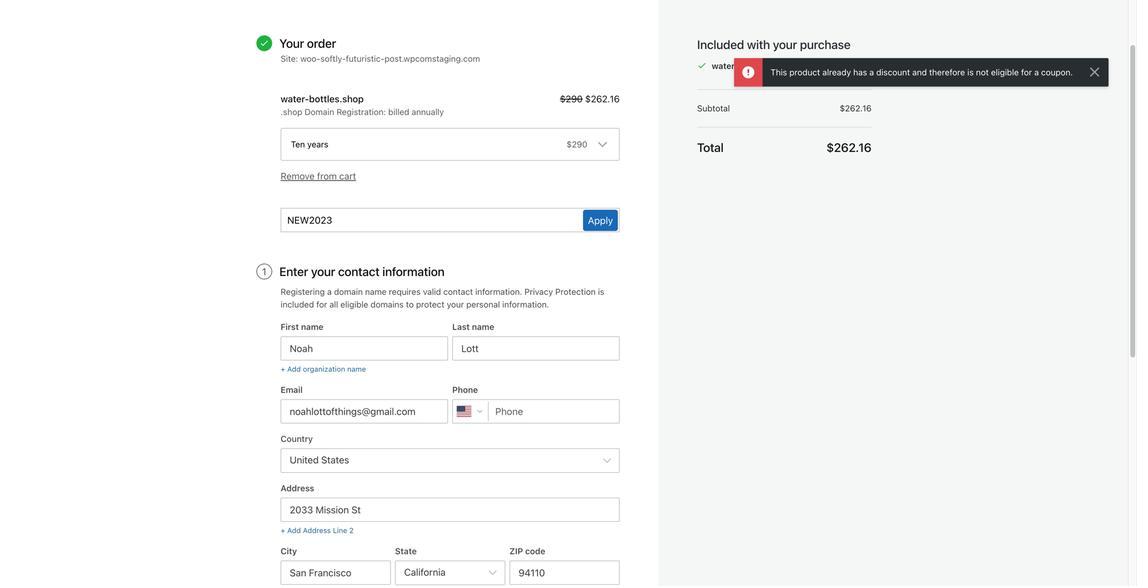 Task type: locate. For each thing, give the bounding box(es) containing it.
your up registering
[[311, 264, 335, 279]]

contact
[[338, 264, 380, 279], [443, 287, 473, 297]]

1 vertical spatial +
[[281, 526, 285, 535]]

0 horizontal spatial a
[[327, 287, 332, 297]]

1 vertical spatial eligible
[[341, 300, 368, 310]]

your order
[[279, 36, 336, 50]]

for left all
[[316, 300, 327, 310]]

$290 for $290
[[567, 139, 588, 149]]

0 horizontal spatial bottles.shop
[[309, 93, 364, 104]]

2 horizontal spatial your
[[773, 37, 797, 51]]

contact right valid
[[443, 287, 473, 297]]

water-bottles.shop down with
[[712, 61, 790, 71]]

from
[[317, 171, 337, 181]]

subtotal
[[697, 103, 730, 113]]

0 horizontal spatial for
[[316, 300, 327, 310]]

0 horizontal spatial is
[[598, 287, 604, 297]]

for
[[1021, 67, 1032, 77], [316, 300, 327, 310]]

$262.16
[[585, 93, 620, 104], [840, 103, 872, 113], [827, 140, 872, 154]]

your up last
[[447, 300, 464, 310]]

2 horizontal spatial a
[[1034, 67, 1039, 77]]

included
[[281, 300, 314, 310]]

2 vertical spatial your
[[447, 300, 464, 310]]

+ up city
[[281, 526, 285, 535]]

1 vertical spatial information.
[[502, 300, 549, 310]]

add inside + add organization name link
[[287, 365, 301, 373]]

enter
[[279, 264, 308, 279]]

information.
[[475, 287, 522, 297], [502, 300, 549, 310]]

water-
[[712, 61, 739, 71], [281, 93, 309, 104]]

0 horizontal spatial water-
[[281, 93, 309, 104]]

$262.16 for total
[[827, 140, 872, 154]]

site: woo-softly-futuristic-post.wpcomstaging.com
[[281, 54, 480, 64]]

product
[[790, 67, 820, 77]]

add up city
[[287, 526, 301, 535]]

address up + add address line 2
[[281, 483, 314, 493]]

annually
[[412, 107, 444, 117]]

ZIP code text field
[[510, 561, 620, 585]]

a inside registering a domain name requires valid contact information. privacy protection is included for all eligible domains to protect your personal information.
[[327, 287, 332, 297]]

included with your purchase
[[697, 37, 851, 51]]

city
[[281, 546, 297, 556]]

1 horizontal spatial water-bottles.shop
[[712, 61, 790, 71]]

eligible inside notice status
[[991, 67, 1019, 77]]

ten years
[[291, 139, 328, 149]]

your right with
[[773, 37, 797, 51]]

wrapper drop image
[[744, 68, 753, 77]]

$290
[[560, 93, 583, 104], [567, 139, 588, 149]]

dismiss image
[[1088, 65, 1102, 79]]

1 vertical spatial water-
[[281, 93, 309, 104]]

is right protection
[[598, 287, 604, 297]]

is left not
[[968, 67, 974, 77]]

eligible right not
[[991, 67, 1019, 77]]

a
[[870, 67, 874, 77], [1034, 67, 1039, 77], [327, 287, 332, 297]]

information. down privacy
[[502, 300, 549, 310]]

for inside notice status
[[1021, 67, 1032, 77]]

Address text field
[[281, 498, 620, 522]]

2 add from the top
[[287, 526, 301, 535]]

protection
[[555, 287, 596, 297]]

address
[[281, 483, 314, 493], [303, 526, 331, 535]]

add up email
[[287, 365, 301, 373]]

purchase
[[800, 37, 851, 51]]

protect
[[416, 300, 445, 310]]

water-bottles.shop up domain
[[281, 93, 364, 104]]

address left the line
[[303, 526, 331, 535]]

+ add address line 2 link
[[281, 525, 620, 536]]

Last name text field
[[452, 336, 620, 361]]

a up all
[[327, 287, 332, 297]]

1 horizontal spatial is
[[968, 67, 974, 77]]

1 horizontal spatial your
[[447, 300, 464, 310]]

eligible
[[991, 67, 1019, 77], [341, 300, 368, 310]]

water- down included
[[712, 61, 739, 71]]

1 vertical spatial your
[[311, 264, 335, 279]]

0 vertical spatial +
[[281, 365, 285, 373]]

0 vertical spatial your
[[773, 37, 797, 51]]

water- up .shop
[[281, 93, 309, 104]]

$290 for $290 $262.16 .shop domain registration : billed annually
[[560, 93, 583, 104]]

+
[[281, 365, 285, 373], [281, 526, 285, 535]]

+ add organization name
[[281, 365, 366, 373]]

0 horizontal spatial contact
[[338, 264, 380, 279]]

group
[[281, 321, 620, 586]]

softly-
[[320, 54, 346, 64]]

eligible inside registering a domain name requires valid contact information. privacy protection is included for all eligible domains to protect your personal information.
[[341, 300, 368, 310]]

0 vertical spatial add
[[287, 365, 301, 373]]

$290 inside $290 $262.16 .shop domain registration : billed annually
[[560, 93, 583, 104]]

information. up personal
[[475, 287, 522, 297]]

1 vertical spatial $290
[[567, 139, 588, 149]]

line
[[333, 526, 347, 535]]

0 horizontal spatial water-bottles.shop
[[281, 93, 364, 104]]

registering
[[281, 287, 325, 297]]

0 vertical spatial contact
[[338, 264, 380, 279]]

bottles.shop up domain
[[309, 93, 364, 104]]

0 vertical spatial bottles.shop
[[739, 61, 790, 71]]

last name
[[452, 322, 494, 332]]

to
[[406, 300, 414, 310]]

1 vertical spatial bottles.shop
[[309, 93, 364, 104]]

1 vertical spatial add
[[287, 526, 301, 535]]

this product already has a discount and therefore is not eligible for a coupon.
[[771, 67, 1073, 77]]

1 + from the top
[[281, 365, 285, 373]]

bottles.shop
[[739, 61, 790, 71], [309, 93, 364, 104]]

discount
[[876, 67, 910, 77]]

contact up domain
[[338, 264, 380, 279]]

name
[[365, 287, 387, 297], [301, 322, 324, 332], [472, 322, 494, 332], [347, 365, 366, 373]]

is inside notice status
[[968, 67, 974, 77]]

email
[[281, 385, 303, 395]]

0 vertical spatial water-
[[712, 61, 739, 71]]

first name
[[281, 322, 324, 332]]

total
[[697, 140, 724, 154]]

+ add address line 2
[[281, 526, 354, 535]]

1 horizontal spatial contact
[[443, 287, 473, 297]]

0 vertical spatial for
[[1021, 67, 1032, 77]]

organization
[[303, 365, 345, 373]]

1 horizontal spatial eligible
[[991, 67, 1019, 77]]

your
[[279, 36, 304, 50]]

enter your contact information
[[279, 264, 445, 279]]

1 vertical spatial contact
[[443, 287, 473, 297]]

privacy
[[525, 287, 553, 297]]

a left the coupon.
[[1034, 67, 1039, 77]]

add inside + add address line 2 link
[[287, 526, 301, 535]]

included
[[697, 37, 744, 51]]

contact inside registering a domain name requires valid contact information. privacy protection is included for all eligible domains to protect your personal information.
[[443, 287, 473, 297]]

1 horizontal spatial for
[[1021, 67, 1032, 77]]

a right has
[[870, 67, 874, 77]]

is
[[968, 67, 974, 77], [598, 287, 604, 297]]

first
[[281, 322, 299, 332]]

Enter your coupon code field
[[281, 208, 620, 232]]

water-bottles.shop
[[712, 61, 790, 71], [281, 93, 364, 104]]

City text field
[[281, 561, 391, 585]]

1 horizontal spatial a
[[870, 67, 874, 77]]

registering a domain name requires valid contact information. privacy protection is included for all eligible domains to protect your personal information.
[[281, 287, 604, 310]]

1 vertical spatial address
[[303, 526, 331, 535]]

0 vertical spatial is
[[968, 67, 974, 77]]

0 horizontal spatial eligible
[[341, 300, 368, 310]]

valid
[[423, 287, 441, 297]]

bottles.shop down with
[[739, 61, 790, 71]]

cart
[[339, 171, 356, 181]]

1 vertical spatial is
[[598, 287, 604, 297]]

1 add from the top
[[287, 365, 301, 373]]

for left the coupon.
[[1021, 67, 1032, 77]]

for inside registering a domain name requires valid contact information. privacy protection is included for all eligible domains to protect your personal information.
[[316, 300, 327, 310]]

domain
[[334, 287, 363, 297]]

0 vertical spatial address
[[281, 483, 314, 493]]

post.wpcomstaging.com
[[385, 54, 480, 64]]

group containing first name
[[281, 321, 620, 586]]

0 vertical spatial eligible
[[991, 67, 1019, 77]]

zip code
[[510, 546, 545, 556]]

1 vertical spatial water-bottles.shop
[[281, 93, 364, 104]]

your inside registering a domain name requires valid contact information. privacy protection is included for all eligible domains to protect your personal information.
[[447, 300, 464, 310]]

name up domains
[[365, 287, 387, 297]]

1 vertical spatial for
[[316, 300, 327, 310]]

1 horizontal spatial bottles.shop
[[739, 61, 790, 71]]

country
[[281, 434, 313, 444]]

domains
[[371, 300, 404, 310]]

name right first
[[301, 322, 324, 332]]

eligible down domain
[[341, 300, 368, 310]]

add
[[287, 365, 301, 373], [287, 526, 301, 535]]

+ up email
[[281, 365, 285, 373]]

your
[[773, 37, 797, 51], [311, 264, 335, 279], [447, 300, 464, 310]]

2 + from the top
[[281, 526, 285, 535]]

last
[[452, 322, 470, 332]]

0 vertical spatial $290
[[560, 93, 583, 104]]

$262.16 inside $290 $262.16 .shop domain registration : billed annually
[[585, 93, 620, 104]]

apply
[[588, 215, 613, 226]]



Task type: describe. For each thing, give the bounding box(es) containing it.
phone
[[452, 385, 478, 395]]

0 horizontal spatial your
[[311, 264, 335, 279]]

First name text field
[[281, 336, 448, 361]]

order
[[307, 36, 336, 50]]

has
[[853, 67, 867, 77]]

years
[[307, 139, 328, 149]]

remove from cart
[[281, 171, 356, 181]]

state
[[395, 546, 417, 556]]

futuristic-
[[346, 54, 385, 64]]

requires
[[389, 287, 421, 297]]

with
[[747, 37, 770, 51]]

name down first name text box
[[347, 365, 366, 373]]

and
[[913, 67, 927, 77]]

add for address
[[287, 526, 301, 535]]

+ add organization name link
[[281, 364, 366, 375]]

.shop
[[281, 107, 302, 117]]

:
[[384, 107, 386, 117]]

0 vertical spatial water-bottles.shop
[[712, 61, 790, 71]]

Phone telephone field
[[452, 399, 620, 424]]

not
[[976, 67, 989, 77]]

add for organization
[[287, 365, 301, 373]]

domain
[[305, 107, 334, 117]]

site:
[[281, 54, 298, 64]]

billed
[[388, 107, 409, 117]]

$290 $262.16 .shop domain registration : billed annually
[[281, 93, 620, 117]]

0 vertical spatial information.
[[475, 287, 522, 297]]

1
[[262, 266, 266, 277]]

personal
[[466, 300, 500, 310]]

notice status
[[734, 58, 1109, 87]]

+ for + add organization name
[[281, 365, 285, 373]]

code
[[525, 546, 545, 556]]

2
[[349, 526, 354, 535]]

Email text field
[[281, 399, 448, 424]]

already
[[823, 67, 851, 77]]

+ for + add address line 2
[[281, 526, 285, 535]]

remove from cart button
[[281, 171, 356, 181]]

$262.16 for subtotal
[[840, 103, 872, 113]]

1 horizontal spatial water-
[[712, 61, 739, 71]]

zip
[[510, 546, 523, 556]]

registration
[[337, 107, 384, 117]]

is inside registering a domain name requires valid contact information. privacy protection is included for all eligible domains to protect your personal information.
[[598, 287, 604, 297]]

ten
[[291, 139, 305, 149]]

name right last
[[472, 322, 494, 332]]

woo-
[[300, 54, 320, 64]]

all
[[330, 300, 338, 310]]

apply button
[[583, 210, 618, 231]]

information
[[382, 264, 445, 279]]

remove
[[281, 171, 315, 181]]

coupon.
[[1041, 67, 1073, 77]]

this
[[771, 67, 787, 77]]

therefore
[[929, 67, 965, 77]]

name inside registering a domain name requires valid contact information. privacy protection is included for all eligible domains to protect your personal information.
[[365, 287, 387, 297]]



Task type: vqa. For each thing, say whether or not it's contained in the screenshot.
the contact in registering a domain name requires valid contact information. privacy protection is included for all eligible domains to protect your personal information.
yes



